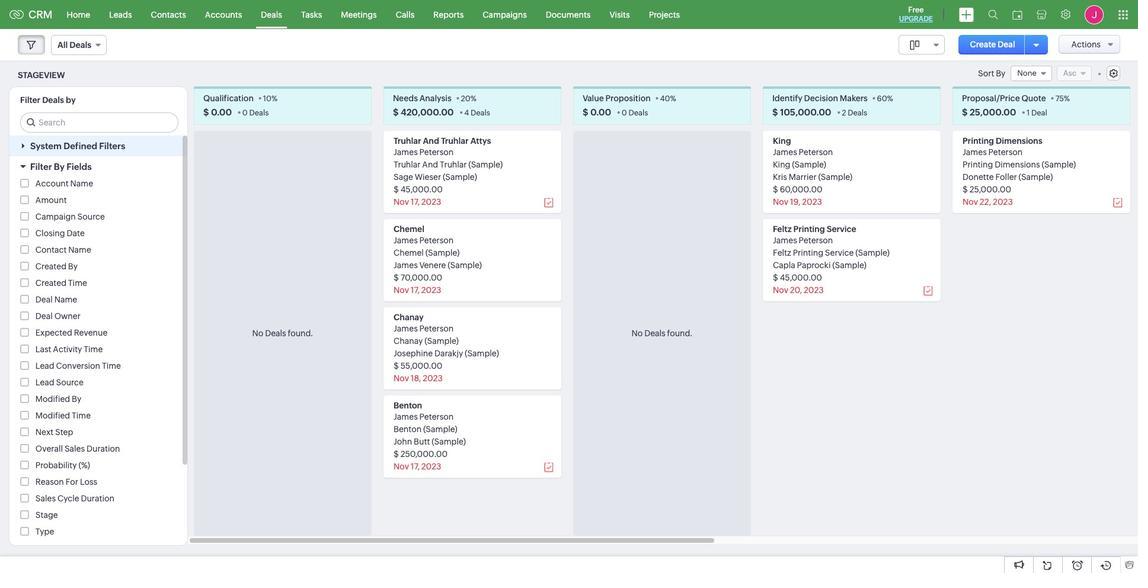 Task type: vqa. For each thing, say whether or not it's contained in the screenshot.
Security related to Security Policies
no



Task type: locate. For each thing, give the bounding box(es) containing it.
filter down stageview
[[20, 96, 40, 105]]

stageview
[[18, 70, 65, 80]]

no for value proposition
[[632, 329, 643, 339]]

dimensions up printing dimensions (sample) link
[[996, 137, 1043, 146]]

campaign source
[[35, 212, 105, 222]]

chanay up josephine
[[394, 337, 423, 346]]

deal
[[998, 40, 1015, 49], [1031, 109, 1047, 118], [35, 295, 53, 305], [35, 312, 53, 321]]

james up sage
[[394, 148, 418, 157]]

lead up "modified by"
[[35, 378, 54, 388]]

proposal/price
[[962, 94, 1020, 103]]

accounts
[[205, 10, 242, 19]]

1 feltz from the top
[[773, 225, 792, 234]]

revenue
[[74, 329, 107, 338]]

0 vertical spatial chanay
[[394, 313, 424, 323]]

filter up account
[[30, 162, 52, 172]]

expected
[[35, 329, 72, 338]]

james inside 'king james peterson king (sample) kris marrier (sample) $ 60,000.00 nov 19, 2023'
[[773, 148, 797, 157]]

17, for chemel
[[411, 286, 420, 295]]

2 0.00 from the left
[[590, 107, 611, 118]]

2 chemel from the top
[[394, 249, 424, 258]]

printing down $ 25,000.00
[[963, 137, 994, 146]]

0 horizontal spatial 0 deals
[[242, 109, 269, 118]]

0 horizontal spatial no
[[252, 329, 263, 339]]

1 vertical spatial modified
[[35, 412, 70, 421]]

2 0 from the left
[[622, 109, 627, 118]]

and
[[423, 137, 439, 146], [422, 160, 438, 170]]

truhlar up sage
[[394, 160, 421, 170]]

0 down qualification
[[242, 109, 248, 118]]

0.00
[[211, 107, 232, 118], [590, 107, 611, 118]]

1 horizontal spatial 0 deals
[[622, 109, 648, 118]]

no
[[252, 329, 263, 339], [632, 329, 643, 339]]

reports link
[[424, 0, 473, 29]]

% right 'proposition'
[[670, 94, 676, 103]]

1 horizontal spatial no deals found.
[[632, 329, 693, 339]]

printing dimensions link
[[963, 137, 1043, 146]]

$ inside benton james peterson benton (sample) john butt (sample) $ 250,000.00 nov 17, 2023
[[394, 450, 399, 460]]

john
[[394, 438, 412, 447]]

$
[[203, 107, 209, 118], [393, 107, 399, 118], [583, 107, 588, 118], [772, 107, 778, 118], [962, 107, 968, 118], [394, 185, 399, 195], [773, 185, 778, 195], [963, 185, 968, 195], [394, 273, 399, 283], [773, 273, 778, 283], [394, 362, 399, 371], [394, 450, 399, 460]]

filter inside dropdown button
[[30, 162, 52, 172]]

0 vertical spatial 25,000.00
[[970, 107, 1016, 118]]

nov inside chanay james peterson chanay (sample) josephine darakjy (sample) $ 55,000.00 nov 18, 2023
[[394, 374, 409, 384]]

250,000.00
[[401, 450, 448, 460]]

printing up paprocki
[[793, 249, 823, 258]]

0 vertical spatial chemel
[[394, 225, 424, 234]]

1 created from the top
[[35, 262, 66, 272]]

chemel down chemel link
[[394, 249, 424, 258]]

profile image
[[1085, 5, 1104, 24]]

nov down sage
[[394, 198, 409, 207]]

crm
[[28, 8, 53, 21]]

2 no from the left
[[632, 329, 643, 339]]

1 horizontal spatial 0
[[622, 109, 627, 118]]

expected revenue
[[35, 329, 107, 338]]

source up date
[[77, 212, 105, 222]]

% for qualification
[[271, 94, 278, 103]]

by up modified time
[[72, 395, 81, 404]]

1 vertical spatial and
[[422, 160, 438, 170]]

james inside "truhlar and truhlar attys james peterson truhlar and truhlar (sample) sage wieser (sample) $ 45,000.00 nov 17, 2023"
[[394, 148, 418, 157]]

1 vertical spatial duration
[[81, 495, 114, 504]]

$ down sage
[[394, 185, 399, 195]]

deal right 1
[[1031, 109, 1047, 118]]

attys
[[470, 137, 491, 146]]

5 % from the left
[[1064, 94, 1070, 103]]

1 horizontal spatial 45,000.00
[[780, 273, 822, 283]]

service up capla paprocki (sample) link
[[825, 249, 854, 258]]

$ down kris
[[773, 185, 778, 195]]

chanay
[[394, 313, 424, 323], [394, 337, 423, 346]]

and down 420,000.00
[[423, 137, 439, 146]]

chemel james peterson chemel (sample) james venere (sample) $ 70,000.00 nov 17, 2023
[[394, 225, 482, 295]]

james up capla
[[773, 236, 797, 246]]

1 vertical spatial chemel
[[394, 249, 424, 258]]

2 vertical spatial 17,
[[411, 463, 420, 472]]

25,000.00
[[970, 107, 1016, 118], [970, 185, 1011, 195]]

% right makers
[[887, 94, 893, 103]]

josephine
[[394, 349, 433, 359]]

70,000.00
[[401, 273, 442, 283]]

activity
[[53, 345, 82, 355]]

2023 inside chemel james peterson chemel (sample) james venere (sample) $ 70,000.00 nov 17, 2023
[[421, 286, 441, 295]]

$ 0.00 down value
[[583, 107, 611, 118]]

2 feltz from the top
[[773, 249, 791, 258]]

0 vertical spatial king
[[773, 137, 791, 146]]

0.00 down value
[[590, 107, 611, 118]]

75 %
[[1055, 94, 1070, 103]]

james up donette
[[963, 148, 987, 157]]

name
[[70, 179, 93, 189], [68, 246, 91, 255], [54, 295, 77, 305]]

quote
[[1022, 94, 1046, 103]]

peterson down printing dimensions link
[[989, 148, 1023, 157]]

all
[[58, 40, 68, 50]]

peterson inside chanay james peterson chanay (sample) josephine darakjy (sample) $ 55,000.00 nov 18, 2023
[[419, 324, 454, 334]]

17, for benton
[[411, 463, 420, 472]]

$ inside chanay james peterson chanay (sample) josephine darakjy (sample) $ 55,000.00 nov 18, 2023
[[394, 362, 399, 371]]

0 horizontal spatial found.
[[288, 329, 313, 339]]

1 % from the left
[[271, 94, 278, 103]]

2023 inside benton james peterson benton (sample) john butt (sample) $ 250,000.00 nov 17, 2023
[[421, 463, 441, 472]]

0 vertical spatial lead
[[35, 362, 54, 371]]

last
[[35, 345, 51, 355]]

sales up the stage
[[35, 495, 56, 504]]

truhlar and truhlar attys james peterson truhlar and truhlar (sample) sage wieser (sample) $ 45,000.00 nov 17, 2023
[[394, 137, 503, 207]]

printing up donette
[[963, 160, 993, 170]]

0 vertical spatial created
[[35, 262, 66, 272]]

1 vertical spatial king
[[773, 160, 790, 170]]

1 vertical spatial 25,000.00
[[970, 185, 1011, 195]]

0 vertical spatial source
[[77, 212, 105, 222]]

service
[[827, 225, 856, 234], [825, 249, 854, 258]]

name down fields
[[70, 179, 93, 189]]

(sample)
[[469, 160, 503, 170], [792, 160, 826, 170], [1042, 160, 1076, 170], [443, 173, 477, 182], [818, 173, 853, 182], [1019, 173, 1053, 182], [425, 249, 460, 258], [856, 249, 890, 258], [448, 261, 482, 270], [832, 261, 867, 270], [425, 337, 459, 346], [465, 349, 499, 359], [423, 425, 458, 435], [432, 438, 466, 447]]

0
[[242, 109, 248, 118], [622, 109, 627, 118]]

stage
[[35, 511, 58, 521]]

1 found. from the left
[[288, 329, 313, 339]]

1 vertical spatial sales
[[35, 495, 56, 504]]

1 horizontal spatial no
[[632, 329, 643, 339]]

1 vertical spatial 45,000.00
[[780, 273, 822, 283]]

0 deals down 'proposition'
[[622, 109, 648, 118]]

1 17, from the top
[[411, 198, 420, 207]]

1 vertical spatial benton
[[394, 425, 422, 435]]

2 benton from the top
[[394, 425, 422, 435]]

40
[[660, 94, 670, 103]]

sales up the "(%)"
[[65, 445, 85, 454]]

found. for qualification
[[288, 329, 313, 339]]

0 vertical spatial sales
[[65, 445, 85, 454]]

foller
[[996, 173, 1017, 182]]

0 horizontal spatial 0
[[242, 109, 248, 118]]

1 horizontal spatial found.
[[667, 329, 693, 339]]

peterson up king (sample) link
[[799, 148, 833, 157]]

nov inside 'king james peterson king (sample) kris marrier (sample) $ 60,000.00 nov 19, 2023'
[[773, 198, 788, 207]]

name up owner
[[54, 295, 77, 305]]

17, down 250,000.00
[[411, 463, 420, 472]]

10
[[263, 94, 271, 103]]

2 0 deals from the left
[[622, 109, 648, 118]]

source for lead source
[[56, 378, 83, 388]]

account
[[35, 179, 69, 189]]

Search text field
[[21, 113, 178, 132]]

55,000.00
[[401, 362, 442, 371]]

by for filter
[[54, 162, 65, 172]]

2 no deals found. from the left
[[632, 329, 693, 339]]

visits
[[610, 10, 630, 19]]

1 modified from the top
[[35, 395, 70, 404]]

1 vertical spatial feltz
[[773, 249, 791, 258]]

0 horizontal spatial 45,000.00
[[401, 185, 443, 195]]

1 0.00 from the left
[[211, 107, 232, 118]]

2 created from the top
[[35, 279, 66, 288]]

(sample) down attys
[[469, 160, 503, 170]]

0 down 'proposition'
[[622, 109, 627, 118]]

None field
[[899, 35, 945, 55]]

james up "70,000.00"
[[394, 261, 418, 270]]

peterson inside printing dimensions james peterson printing dimensions (sample) donette foller (sample) $ 25,000.00 nov 22, 2023
[[989, 148, 1023, 157]]

chemel up chemel (sample) link
[[394, 225, 424, 234]]

filter for filter by fields
[[30, 162, 52, 172]]

1 horizontal spatial sales
[[65, 445, 85, 454]]

25,000.00 up 22,
[[970, 185, 1011, 195]]

0 vertical spatial feltz
[[773, 225, 792, 234]]

peterson up chemel (sample) link
[[419, 236, 454, 246]]

king (sample) link
[[773, 160, 826, 170]]

$ 105,000.00
[[772, 107, 831, 118]]

duration down "loss"
[[81, 495, 114, 504]]

chemel (sample) link
[[394, 249, 460, 258]]

4 deals
[[464, 109, 490, 118]]

$ 0.00 down qualification
[[203, 107, 232, 118]]

1 vertical spatial source
[[56, 378, 83, 388]]

by for sort
[[996, 69, 1006, 78]]

time down created by
[[68, 279, 87, 288]]

0 vertical spatial 45,000.00
[[401, 185, 443, 195]]

2 $ 0.00 from the left
[[583, 107, 611, 118]]

butt
[[414, 438, 430, 447]]

1 vertical spatial lead
[[35, 378, 54, 388]]

$ 0.00 for value proposition
[[583, 107, 611, 118]]

needs analysis
[[393, 94, 452, 103]]

0 for value proposition
[[622, 109, 627, 118]]

nov inside feltz printing service james peterson feltz printing service (sample) capla paprocki (sample) $ 45,000.00 nov 20, 2023
[[773, 286, 788, 295]]

1 no deals found. from the left
[[252, 329, 313, 339]]

home link
[[57, 0, 100, 29]]

time down revenue
[[84, 345, 103, 355]]

2 king from the top
[[773, 160, 790, 170]]

4 % from the left
[[887, 94, 893, 103]]

$ inside printing dimensions james peterson printing dimensions (sample) donette foller (sample) $ 25,000.00 nov 22, 2023
[[963, 185, 968, 195]]

0 horizontal spatial 0.00
[[211, 107, 232, 118]]

45,000.00 inside "truhlar and truhlar attys james peterson truhlar and truhlar (sample) sage wieser (sample) $ 45,000.00 nov 17, 2023"
[[401, 185, 443, 195]]

All Deals field
[[51, 35, 107, 55]]

(sample) up capla paprocki (sample) link
[[856, 249, 890, 258]]

2 modified from the top
[[35, 412, 70, 421]]

deal inside button
[[998, 40, 1015, 49]]

$ 25,000.00
[[962, 107, 1016, 118]]

1 deal
[[1027, 109, 1047, 118]]

1 vertical spatial chanay
[[394, 337, 423, 346]]

% up 4 deals
[[471, 94, 477, 103]]

2023 inside printing dimensions james peterson printing dimensions (sample) donette foller (sample) $ 25,000.00 nov 22, 2023
[[993, 198, 1013, 207]]

2 lead from the top
[[35, 378, 54, 388]]

james down king link
[[773, 148, 797, 157]]

2023 down 55,000.00
[[423, 374, 443, 384]]

by up the "account name"
[[54, 162, 65, 172]]

documents
[[546, 10, 591, 19]]

upgrade
[[899, 15, 933, 23]]

0 vertical spatial filter
[[20, 96, 40, 105]]

25,000.00 down proposal/price
[[970, 107, 1016, 118]]

overall sales duration
[[35, 445, 120, 454]]

probability
[[35, 461, 77, 471]]

2 % from the left
[[471, 94, 477, 103]]

2 25,000.00 from the top
[[970, 185, 1011, 195]]

$ down josephine
[[394, 362, 399, 371]]

deal name
[[35, 295, 77, 305]]

$ down "john"
[[394, 450, 399, 460]]

fields
[[67, 162, 92, 172]]

sort by
[[978, 69, 1006, 78]]

owner
[[54, 312, 81, 321]]

analysis
[[420, 94, 452, 103]]

3 % from the left
[[670, 94, 676, 103]]

2 17, from the top
[[411, 286, 420, 295]]

search image
[[988, 9, 998, 20]]

0 vertical spatial service
[[827, 225, 856, 234]]

0 horizontal spatial $ 0.00
[[203, 107, 232, 118]]

actions
[[1071, 40, 1101, 49]]

0 horizontal spatial sales
[[35, 495, 56, 504]]

45,000.00 up 20,
[[780, 273, 822, 283]]

0 vertical spatial benton
[[394, 401, 422, 411]]

create menu image
[[959, 7, 974, 22]]

chanay james peterson chanay (sample) josephine darakjy (sample) $ 55,000.00 nov 18, 2023
[[394, 313, 499, 384]]

17, inside benton james peterson benton (sample) john butt (sample) $ 250,000.00 nov 17, 2023
[[411, 463, 420, 472]]

0 horizontal spatial no deals found.
[[252, 329, 313, 339]]

james inside chanay james peterson chanay (sample) josephine darakjy (sample) $ 55,000.00 nov 18, 2023
[[394, 324, 418, 334]]

create deal button
[[958, 35, 1027, 55]]

1 chanay from the top
[[394, 313, 424, 323]]

2023 down the wieser
[[421, 198, 441, 207]]

0.00 for qualification
[[211, 107, 232, 118]]

last activity time
[[35, 345, 103, 355]]

None field
[[1011, 66, 1052, 81]]

1 0 from the left
[[242, 109, 248, 118]]

dimensions
[[996, 137, 1043, 146], [995, 160, 1040, 170]]

1 vertical spatial created
[[35, 279, 66, 288]]

and up the wieser
[[422, 160, 438, 170]]

% right quote
[[1064, 94, 1070, 103]]

1 $ 0.00 from the left
[[203, 107, 232, 118]]

2023 down 250,000.00
[[421, 463, 441, 472]]

feltz down 19,
[[773, 225, 792, 234]]

deals
[[261, 10, 282, 19], [70, 40, 91, 50], [42, 96, 64, 105], [249, 109, 269, 118], [471, 109, 490, 118], [629, 109, 648, 118], [848, 109, 867, 118], [265, 329, 286, 339], [644, 329, 666, 339]]

james venere (sample) link
[[394, 261, 482, 270]]

2 vertical spatial name
[[54, 295, 77, 305]]

created up deal name
[[35, 279, 66, 288]]

2023 right 20,
[[804, 286, 824, 295]]

$ down value
[[583, 107, 588, 118]]

feltz printing service link
[[773, 225, 856, 234]]

king up king (sample) link
[[773, 137, 791, 146]]

king up kris
[[773, 160, 790, 170]]

2023
[[421, 198, 441, 207], [802, 198, 822, 207], [993, 198, 1013, 207], [421, 286, 441, 295], [804, 286, 824, 295], [423, 374, 443, 384], [421, 463, 441, 472]]

source for campaign source
[[77, 212, 105, 222]]

feltz printing service james peterson feltz printing service (sample) capla paprocki (sample) $ 45,000.00 nov 20, 2023
[[773, 225, 890, 295]]

created for created by
[[35, 262, 66, 272]]

$ inside feltz printing service james peterson feltz printing service (sample) capla paprocki (sample) $ 45,000.00 nov 20, 2023
[[773, 273, 778, 283]]

1 vertical spatial 17,
[[411, 286, 420, 295]]

0 deals for qualification
[[242, 109, 269, 118]]

benton (sample) link
[[394, 425, 458, 435]]

peterson inside feltz printing service james peterson feltz printing service (sample) capla paprocki (sample) $ 45,000.00 nov 20, 2023
[[799, 236, 833, 246]]

1 no from the left
[[252, 329, 263, 339]]

by inside filter by fields dropdown button
[[54, 162, 65, 172]]

created for created time
[[35, 279, 66, 288]]

by for modified
[[72, 395, 81, 404]]

benton down 18,
[[394, 401, 422, 411]]

(sample) up john butt (sample) link
[[423, 425, 458, 435]]

2 found. from the left
[[667, 329, 693, 339]]

proposition
[[606, 94, 651, 103]]

lead source
[[35, 378, 83, 388]]

1 chemel from the top
[[394, 225, 424, 234]]

(sample) up donette foller (sample) link
[[1042, 160, 1076, 170]]

1 lead from the top
[[35, 362, 54, 371]]

1 vertical spatial filter
[[30, 162, 52, 172]]

1 0 deals from the left
[[242, 109, 269, 118]]

filter for filter deals by
[[20, 96, 40, 105]]

chemel link
[[394, 225, 424, 234]]

account name
[[35, 179, 93, 189]]

nov left 18,
[[394, 374, 409, 384]]

0 vertical spatial 17,
[[411, 198, 420, 207]]

no deals found. for value proposition
[[632, 329, 693, 339]]

0.00 down qualification
[[211, 107, 232, 118]]

% for value proposition
[[670, 94, 676, 103]]

45,000.00 down the wieser
[[401, 185, 443, 195]]

dimensions up donette foller (sample) link
[[995, 160, 1040, 170]]

$ down capla
[[773, 273, 778, 283]]

0 vertical spatial duration
[[87, 445, 120, 454]]

name down date
[[68, 246, 91, 255]]

0 vertical spatial modified
[[35, 395, 70, 404]]

1 vertical spatial name
[[68, 246, 91, 255]]

0 vertical spatial name
[[70, 179, 93, 189]]

1 horizontal spatial 0.00
[[590, 107, 611, 118]]

created down contact
[[35, 262, 66, 272]]

benton up "john"
[[394, 425, 422, 435]]

projects
[[649, 10, 680, 19]]

nov left 19,
[[773, 198, 788, 207]]

deal up "deal owner"
[[35, 295, 53, 305]]

peterson down feltz printing service link in the right top of the page
[[799, 236, 833, 246]]

name for deal name
[[54, 295, 77, 305]]

identify decision makers
[[772, 94, 868, 103]]

by right sort
[[996, 69, 1006, 78]]

1 horizontal spatial $ 0.00
[[583, 107, 611, 118]]

truhlar
[[394, 137, 421, 146], [441, 137, 469, 146], [394, 160, 421, 170], [440, 160, 467, 170]]

1 king from the top
[[773, 137, 791, 146]]

lead for lead conversion time
[[35, 362, 54, 371]]

peterson up benton (sample) link at the bottom of the page
[[419, 413, 454, 422]]

lead down last on the left bottom of the page
[[35, 362, 54, 371]]

0 deals down 10
[[242, 109, 269, 118]]

3 17, from the top
[[411, 463, 420, 472]]

for
[[66, 478, 78, 487]]

service up 'feltz printing service (sample)' link
[[827, 225, 856, 234]]

james down chanay link
[[394, 324, 418, 334]]

17, inside chemel james peterson chemel (sample) james venere (sample) $ 70,000.00 nov 17, 2023
[[411, 286, 420, 295]]

modified down lead source at bottom left
[[35, 395, 70, 404]]

time up step
[[72, 412, 91, 421]]

2023 right 22,
[[993, 198, 1013, 207]]



Task type: describe. For each thing, give the bounding box(es) containing it.
search element
[[981, 0, 1005, 29]]

campaign
[[35, 212, 76, 222]]

nov inside printing dimensions james peterson printing dimensions (sample) donette foller (sample) $ 25,000.00 nov 22, 2023
[[963, 198, 978, 207]]

$ down identify
[[772, 107, 778, 118]]

2023 inside 'king james peterson king (sample) kris marrier (sample) $ 60,000.00 nov 19, 2023'
[[802, 198, 822, 207]]

105,000.00
[[780, 107, 831, 118]]

leads
[[109, 10, 132, 19]]

2023 inside chanay james peterson chanay (sample) josephine darakjy (sample) $ 55,000.00 nov 18, 2023
[[423, 374, 443, 384]]

system
[[30, 141, 62, 151]]

needs
[[393, 94, 418, 103]]

truhlar down $ 420,000.00
[[394, 137, 421, 146]]

size image
[[910, 40, 919, 50]]

reason
[[35, 478, 64, 487]]

visits link
[[600, 0, 639, 29]]

system defined filters
[[30, 141, 125, 151]]

peterson inside "truhlar and truhlar attys james peterson truhlar and truhlar (sample) sage wieser (sample) $ 45,000.00 nov 17, 2023"
[[419, 148, 454, 157]]

create menu element
[[952, 0, 981, 29]]

peterson inside benton james peterson benton (sample) john butt (sample) $ 250,000.00 nov 17, 2023
[[419, 413, 454, 422]]

contact name
[[35, 246, 91, 255]]

sage
[[394, 173, 413, 182]]

type
[[35, 528, 54, 537]]

qualification
[[203, 94, 254, 103]]

(sample) up "james venere (sample)" 'link'
[[425, 249, 460, 258]]

deals inside field
[[70, 40, 91, 50]]

benton link
[[394, 401, 422, 411]]

decision
[[804, 94, 838, 103]]

(sample) up josephine darakjy (sample) link
[[425, 337, 459, 346]]

james inside feltz printing service james peterson feltz printing service (sample) capla paprocki (sample) $ 45,000.00 nov 20, 2023
[[773, 236, 797, 246]]

capla
[[773, 261, 795, 270]]

75
[[1055, 94, 1064, 103]]

value
[[583, 94, 604, 103]]

2 chanay from the top
[[394, 337, 423, 346]]

contact
[[35, 246, 67, 255]]

(sample) right darakjy
[[465, 349, 499, 359]]

% for identify decision makers
[[887, 94, 893, 103]]

none
[[1017, 69, 1037, 78]]

25,000.00 inside printing dimensions james peterson printing dimensions (sample) donette foller (sample) $ 25,000.00 nov 22, 2023
[[970, 185, 1011, 195]]

james inside printing dimensions james peterson printing dimensions (sample) donette foller (sample) $ 25,000.00 nov 22, 2023
[[963, 148, 987, 157]]

reports
[[434, 10, 464, 19]]

(sample) down benton (sample) link at the bottom of the page
[[432, 438, 466, 447]]

(sample) right venere
[[448, 261, 482, 270]]

kris marrier (sample) link
[[773, 173, 853, 182]]

peterson inside 'king james peterson king (sample) kris marrier (sample) $ 60,000.00 nov 19, 2023'
[[799, 148, 833, 157]]

$ down qualification
[[203, 107, 209, 118]]

$ inside chemel james peterson chemel (sample) james venere (sample) $ 70,000.00 nov 17, 2023
[[394, 273, 399, 283]]

modified time
[[35, 412, 91, 421]]

truhlar up sage wieser (sample) link
[[440, 160, 467, 170]]

modified for modified time
[[35, 412, 70, 421]]

0 deals for value proposition
[[622, 109, 648, 118]]

documents link
[[536, 0, 600, 29]]

deal up expected on the left bottom of the page
[[35, 312, 53, 321]]

lead for lead source
[[35, 378, 54, 388]]

(sample) up kris marrier (sample) "link"
[[792, 160, 826, 170]]

19,
[[790, 198, 800, 207]]

(sample) down truhlar and truhlar (sample) link
[[443, 173, 477, 182]]

next
[[35, 428, 53, 438]]

0 vertical spatial and
[[423, 137, 439, 146]]

chanay link
[[394, 313, 424, 323]]

% for needs analysis
[[471, 94, 477, 103]]

calls link
[[386, 0, 424, 29]]

closing date
[[35, 229, 85, 238]]

modified for modified by
[[35, 395, 70, 404]]

(sample) right marrier
[[818, 173, 853, 182]]

$ 0.00 for qualification
[[203, 107, 232, 118]]

free
[[908, 5, 924, 14]]

name for account name
[[70, 179, 93, 189]]

marrier
[[789, 173, 817, 182]]

(sample) down 'feltz printing service (sample)' link
[[832, 261, 867, 270]]

found. for value proposition
[[667, 329, 693, 339]]

james down chemel link
[[394, 236, 418, 246]]

chanay (sample) link
[[394, 337, 459, 346]]

$ inside 'king james peterson king (sample) kris marrier (sample) $ 60,000.00 nov 19, 2023'
[[773, 185, 778, 195]]

all deals
[[58, 40, 91, 50]]

duration for sales cycle duration
[[81, 495, 114, 504]]

no for qualification
[[252, 329, 263, 339]]

calendar image
[[1012, 10, 1023, 19]]

free upgrade
[[899, 5, 933, 23]]

$ 420,000.00
[[393, 107, 454, 118]]

deals link
[[252, 0, 292, 29]]

$ inside "truhlar and truhlar attys james peterson truhlar and truhlar (sample) sage wieser (sample) $ 45,000.00 nov 17, 2023"
[[394, 185, 399, 195]]

identify
[[772, 94, 803, 103]]

wieser
[[415, 173, 441, 182]]

% for proposal/price quote
[[1064, 94, 1070, 103]]

20 %
[[461, 94, 477, 103]]

create deal
[[970, 40, 1015, 49]]

name for contact name
[[68, 246, 91, 255]]

probability (%)
[[35, 461, 90, 471]]

1 vertical spatial service
[[825, 249, 854, 258]]

home
[[67, 10, 90, 19]]

truhlar and truhlar attys link
[[394, 137, 491, 146]]

sage wieser (sample) link
[[394, 173, 477, 182]]

60
[[877, 94, 887, 103]]

value proposition
[[583, 94, 651, 103]]

10 %
[[263, 94, 278, 103]]

kris
[[773, 173, 787, 182]]

duration for overall sales duration
[[87, 445, 120, 454]]

profile element
[[1078, 0, 1111, 29]]

2023 inside "truhlar and truhlar attys james peterson truhlar and truhlar (sample) sage wieser (sample) $ 45,000.00 nov 17, 2023"
[[421, 198, 441, 207]]

0 for qualification
[[242, 109, 248, 118]]

meetings
[[341, 10, 377, 19]]

no deals found. for qualification
[[252, 329, 313, 339]]

4
[[464, 109, 469, 118]]

projects link
[[639, 0, 690, 29]]

sales cycle duration
[[35, 495, 114, 504]]

reason for loss
[[35, 478, 97, 487]]

overall
[[35, 445, 63, 454]]

lead conversion time
[[35, 362, 121, 371]]

campaigns
[[483, 10, 527, 19]]

created by
[[35, 262, 78, 272]]

0.00 for value proposition
[[590, 107, 611, 118]]

(sample) down printing dimensions (sample) link
[[1019, 173, 1053, 182]]

meetings link
[[332, 0, 386, 29]]

peterson inside chemel james peterson chemel (sample) james venere (sample) $ 70,000.00 nov 17, 2023
[[419, 236, 454, 246]]

calls
[[396, 10, 415, 19]]

1 benton from the top
[[394, 401, 422, 411]]

2023 inside feltz printing service james peterson feltz printing service (sample) capla paprocki (sample) $ 45,000.00 nov 20, 2023
[[804, 286, 824, 295]]

420,000.00
[[401, 107, 454, 118]]

17, inside "truhlar and truhlar attys james peterson truhlar and truhlar (sample) sage wieser (sample) $ 45,000.00 nov 17, 2023"
[[411, 198, 420, 207]]

1 25,000.00 from the top
[[970, 107, 1016, 118]]

create
[[970, 40, 996, 49]]

created time
[[35, 279, 87, 288]]

nov inside chemel james peterson chemel (sample) james venere (sample) $ 70,000.00 nov 17, 2023
[[394, 286, 409, 295]]

time right conversion
[[102, 362, 121, 371]]

capla paprocki (sample) link
[[773, 261, 867, 270]]

by for created
[[68, 262, 78, 272]]

$ down needs
[[393, 107, 399, 118]]

1 vertical spatial dimensions
[[995, 160, 1040, 170]]

truhlar up truhlar and truhlar (sample) link
[[441, 137, 469, 146]]

venere
[[419, 261, 446, 270]]

feltz printing service (sample) link
[[773, 249, 890, 258]]

tasks link
[[292, 0, 332, 29]]

james inside benton james peterson benton (sample) john butt (sample) $ 250,000.00 nov 17, 2023
[[394, 413, 418, 422]]

cycle
[[57, 495, 79, 504]]

2 deals
[[842, 109, 867, 118]]

$ down proposal/price
[[962, 107, 968, 118]]

45,000.00 inside feltz printing service james peterson feltz printing service (sample) capla paprocki (sample) $ 45,000.00 nov 20, 2023
[[780, 273, 822, 283]]

printing dimensions (sample) link
[[963, 160, 1076, 170]]

filter deals by
[[20, 96, 76, 105]]

modified by
[[35, 395, 81, 404]]

darakjy
[[434, 349, 463, 359]]

nov inside benton james peterson benton (sample) john butt (sample) $ 250,000.00 nov 17, 2023
[[394, 463, 409, 472]]

filters
[[99, 141, 125, 151]]

nov inside "truhlar and truhlar attys james peterson truhlar and truhlar (sample) sage wieser (sample) $ 45,000.00 nov 17, 2023"
[[394, 198, 409, 207]]

printing down 19,
[[794, 225, 825, 234]]

(%)
[[78, 461, 90, 471]]

0 vertical spatial dimensions
[[996, 137, 1043, 146]]

60 %
[[877, 94, 893, 103]]

defined
[[64, 141, 97, 151]]



